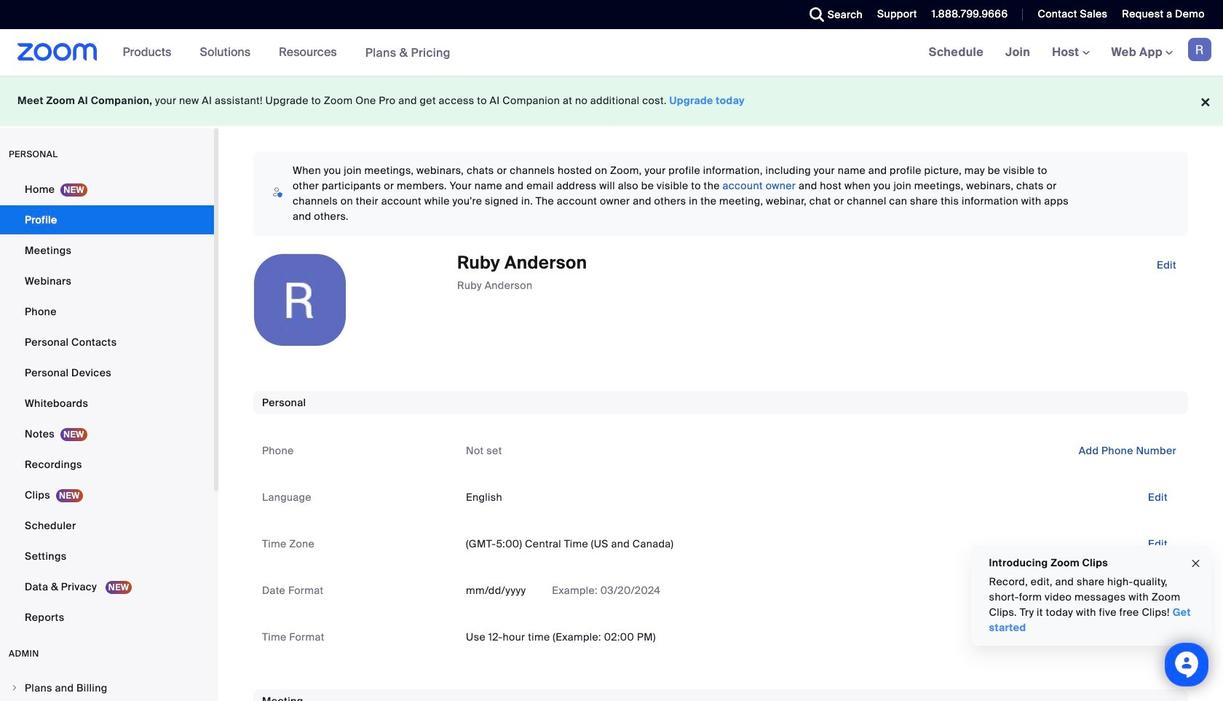 Task type: describe. For each thing, give the bounding box(es) containing it.
right image
[[10, 684, 19, 692]]

personal menu menu
[[0, 175, 214, 633]]

product information navigation
[[112, 29, 462, 76]]

close image
[[1190, 555, 1202, 572]]

meetings navigation
[[918, 29, 1223, 76]]



Task type: locate. For each thing, give the bounding box(es) containing it.
banner
[[0, 29, 1223, 76]]

user photo image
[[254, 254, 346, 346]]

footer
[[0, 76, 1223, 126]]

profile picture image
[[1188, 38, 1212, 61]]

zoom logo image
[[17, 43, 97, 61]]

edit user photo image
[[288, 293, 312, 307]]

menu item
[[0, 674, 214, 701]]



Task type: vqa. For each thing, say whether or not it's contained in the screenshot.
Personal Menu MENU
yes



